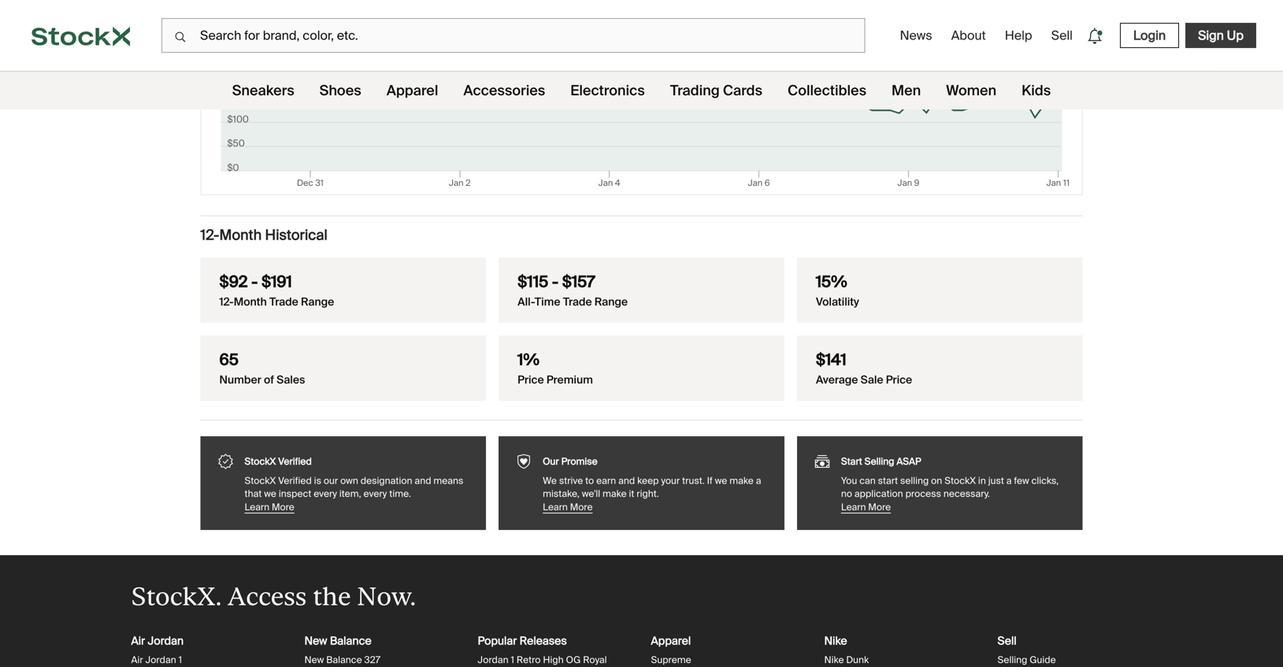 Task type: vqa. For each thing, say whether or not it's contained in the screenshot.
leftmost learn more link
yes



Task type: describe. For each thing, give the bounding box(es) containing it.
0 vertical spatial make
[[730, 475, 754, 487]]

1y button
[[491, 6, 560, 25]]

access
[[228, 582, 307, 611]]

sneakers link
[[232, 72, 294, 109]]

month inside $92         -          $191 12-month trade range
[[234, 295, 267, 309]]

range for $157
[[594, 295, 628, 309]]

shoes link
[[320, 72, 361, 109]]

accessories link
[[463, 72, 545, 109]]

65
[[219, 350, 239, 370]]

6m button
[[352, 6, 421, 25]]

high
[[543, 654, 564, 666]]

- for $191
[[251, 272, 258, 292]]

2 verified from the top
[[278, 475, 312, 487]]

1 inside air jordan air jordan 1
[[178, 654, 182, 666]]

on
[[931, 475, 942, 487]]

$141
[[816, 350, 846, 370]]

2 air from the top
[[131, 654, 143, 666]]

mistake,
[[543, 488, 580, 500]]

that
[[245, 488, 262, 500]]

you
[[841, 475, 857, 487]]

2 nike from the top
[[824, 654, 844, 666]]

item,
[[339, 488, 361, 500]]

clicks,
[[1031, 475, 1059, 487]]

2 every from the left
[[364, 488, 387, 500]]

men link
[[892, 72, 921, 109]]

sell for sell
[[1051, 27, 1073, 44]]

new balance 327 link
[[304, 654, 380, 666]]

more inside start selling asap you can start selling on stockx in just a few clicks, no application process necessary. learn more
[[868, 501, 891, 513]]

we for that
[[264, 488, 276, 500]]

air jordan 1 link
[[131, 654, 182, 666]]

1m button
[[214, 6, 283, 25]]

15% volatility
[[816, 272, 859, 309]]

trade for $191
[[269, 295, 298, 309]]

is
[[314, 475, 321, 487]]

earn
[[596, 475, 616, 487]]

application
[[854, 488, 903, 500]]

apparel supreme
[[651, 634, 691, 666]]

jordan up the air jordan 1 link
[[148, 634, 184, 648]]

women link
[[946, 72, 996, 109]]

0 vertical spatial 12-
[[200, 226, 219, 244]]

we
[[543, 475, 557, 487]]

of
[[264, 373, 274, 387]]

popular releases list
[[478, 634, 632, 667]]

to
[[585, 475, 594, 487]]

our
[[324, 475, 338, 487]]

dunk
[[846, 654, 869, 666]]

retro
[[517, 654, 541, 666]]

your
[[661, 475, 680, 487]]

royal
[[583, 654, 607, 666]]

and inside our promise we strive to earn and keep your trust. if we make a mistake, we'll make it right. learn more
[[618, 475, 635, 487]]

popular
[[478, 634, 517, 648]]

number
[[219, 373, 261, 387]]

supreme link
[[651, 654, 691, 666]]

3m
[[309, 8, 326, 22]]

sell selling guide
[[998, 634, 1056, 666]]

1 new from the top
[[304, 634, 327, 648]]

can
[[859, 475, 876, 487]]

new balance list
[[304, 634, 459, 667]]

start
[[878, 475, 898, 487]]

all
[[588, 8, 601, 22]]

0 horizontal spatial apparel link
[[386, 72, 438, 109]]

learn more link for keep
[[543, 500, 769, 515]]

$157
[[562, 272, 595, 292]]

kids
[[1022, 82, 1051, 100]]

own
[[340, 475, 358, 487]]

learn more link for on
[[841, 500, 1067, 515]]

strive
[[559, 475, 583, 487]]

price inside "1% price premium"
[[518, 373, 544, 387]]

trading
[[670, 82, 720, 100]]

apparel list
[[651, 634, 805, 667]]

nike nike dunk
[[824, 634, 869, 666]]

price inside $141 average sale price
[[886, 373, 912, 387]]

sign up
[[1198, 27, 1244, 44]]

1 every from the left
[[314, 488, 337, 500]]

12-month historical
[[200, 226, 327, 244]]

more inside "stockx verified stockx verified is our own designation and means that we inspect every item, every time. learn more"
[[272, 501, 294, 513]]

about
[[951, 27, 986, 44]]

- for $157
[[552, 272, 559, 292]]

all button
[[560, 6, 629, 25]]

it
[[629, 488, 634, 500]]

ytd button
[[421, 6, 491, 25]]

just
[[988, 475, 1004, 487]]

if
[[707, 475, 713, 487]]

nike dunk link
[[824, 654, 869, 666]]

no
[[841, 488, 852, 500]]

$92
[[219, 272, 248, 292]]

$115           -            $157 all-time trade range
[[518, 272, 628, 309]]

1 vertical spatial make
[[603, 488, 627, 500]]

electronics link
[[570, 72, 645, 109]]

air jordan list
[[131, 634, 286, 667]]

2 new from the top
[[304, 654, 324, 666]]

means
[[434, 475, 463, 487]]

learn inside "stockx verified stockx verified is our own designation and means that we inspect every item, every time. learn more"
[[245, 501, 269, 513]]

$92         -          $191 12-month trade range
[[219, 272, 334, 309]]

stockx logo link
[[0, 0, 161, 71]]

sell for sell selling guide
[[998, 634, 1017, 648]]

shoes
[[320, 82, 361, 100]]

designation
[[361, 475, 412, 487]]

selling guide link
[[998, 654, 1056, 666]]

selling
[[900, 475, 929, 487]]

women
[[946, 82, 996, 100]]

1 inside popular releases jordan 1 retro high og royal reimagined
[[511, 654, 514, 666]]

12- inside $92         -          $191 12-month trade range
[[219, 295, 234, 309]]

$141 average sale price
[[816, 350, 912, 387]]

Search... search field
[[161, 18, 865, 53]]

$191
[[262, 272, 292, 292]]



Task type: locate. For each thing, give the bounding box(es) containing it.
1 price from the left
[[518, 373, 544, 387]]

month
[[219, 226, 262, 244], [234, 295, 267, 309]]

0 vertical spatial apparel link
[[386, 72, 438, 109]]

news
[[900, 27, 932, 44]]

3 learn more link from the left
[[841, 500, 1067, 515]]

2 a from the left
[[1006, 475, 1012, 487]]

help
[[1005, 27, 1032, 44]]

new down new balance link
[[304, 654, 324, 666]]

0 horizontal spatial 1
[[178, 654, 182, 666]]

range down historical
[[301, 295, 334, 309]]

historical
[[265, 226, 327, 244]]

sell link up selling guide link
[[998, 634, 1017, 648]]

$115
[[518, 272, 548, 292]]

2 - from the left
[[552, 272, 559, 292]]

1 horizontal spatial and
[[618, 475, 635, 487]]

range inside $92         -          $191 12-month trade range
[[301, 295, 334, 309]]

month down "$92"
[[234, 295, 267, 309]]

price right sale
[[886, 373, 912, 387]]

1 learn more link from the left
[[245, 500, 470, 515]]

releases
[[520, 634, 567, 648]]

sell link left notification unread icon
[[1045, 21, 1079, 50]]

every down our
[[314, 488, 337, 500]]

selling left guide
[[998, 654, 1027, 666]]

we inside our promise we strive to earn and keep your trust. if we make a mistake, we'll make it right. learn more
[[715, 475, 727, 487]]

2 1 from the left
[[511, 654, 514, 666]]

sign
[[1198, 27, 1224, 44]]

electronics
[[570, 82, 645, 100]]

sell up selling guide link
[[998, 634, 1017, 648]]

selling for start
[[865, 455, 894, 468]]

0 vertical spatial air
[[131, 634, 145, 648]]

0 vertical spatial selling
[[865, 455, 894, 468]]

new balance new balance 327
[[304, 634, 380, 666]]

0 vertical spatial apparel
[[386, 82, 438, 100]]

og
[[566, 654, 581, 666]]

6m
[[379, 8, 395, 22]]

collectibles
[[788, 82, 866, 100]]

2 range from the left
[[594, 295, 628, 309]]

more down we'll
[[570, 501, 593, 513]]

learn more link for designation
[[245, 500, 470, 515]]

3 learn from the left
[[841, 501, 866, 513]]

learn down no
[[841, 501, 866, 513]]

apparel inside apparel supreme
[[651, 634, 691, 648]]

range inside $115           -            $157 all-time trade range
[[594, 295, 628, 309]]

0 horizontal spatial make
[[603, 488, 627, 500]]

0 horizontal spatial selling
[[865, 455, 894, 468]]

month up "$92"
[[219, 226, 262, 244]]

1 trade from the left
[[269, 295, 298, 309]]

group containing 1m
[[201, 0, 642, 37]]

premium
[[546, 373, 593, 387]]

login
[[1133, 27, 1166, 44]]

more
[[272, 501, 294, 513], [570, 501, 593, 513], [868, 501, 891, 513]]

air jordan link
[[131, 634, 184, 648]]

we right that
[[264, 488, 276, 500]]

1m
[[242, 8, 255, 22]]

trade inside $92         -          $191 12-month trade range
[[269, 295, 298, 309]]

price
[[518, 373, 544, 387], [886, 373, 912, 387]]

3m button
[[283, 6, 352, 25]]

0 horizontal spatial price
[[518, 373, 544, 387]]

0 vertical spatial nike
[[824, 634, 847, 648]]

1 vertical spatial apparel
[[651, 634, 691, 648]]

1 horizontal spatial sell link
[[1045, 21, 1079, 50]]

1 vertical spatial verified
[[278, 475, 312, 487]]

0 horizontal spatial sell
[[998, 634, 1017, 648]]

stockx verified stockx verified is our own designation and means that we inspect every item, every time. learn more
[[245, 455, 463, 513]]

- up "time"
[[552, 272, 559, 292]]

a right if
[[756, 475, 761, 487]]

all-
[[518, 295, 535, 309]]

air down air jordan link
[[131, 654, 143, 666]]

trade down $157
[[563, 295, 592, 309]]

2 horizontal spatial more
[[868, 501, 891, 513]]

0 vertical spatial sell
[[1051, 27, 1073, 44]]

sneakers
[[232, 82, 294, 100]]

1 vertical spatial sell
[[998, 634, 1017, 648]]

nike list
[[824, 634, 979, 667]]

1 horizontal spatial learn
[[543, 501, 568, 513]]

every down designation
[[364, 488, 387, 500]]

0 horizontal spatial every
[[314, 488, 337, 500]]

asap
[[897, 455, 921, 468]]

trading cards link
[[670, 72, 762, 109]]

1y
[[520, 8, 531, 22]]

1 vertical spatial 12-
[[219, 295, 234, 309]]

1 horizontal spatial sell
[[1051, 27, 1073, 44]]

new balance link
[[304, 634, 372, 648]]

up
[[1227, 27, 1244, 44]]

1 vertical spatial new
[[304, 654, 324, 666]]

1 horizontal spatial make
[[730, 475, 754, 487]]

1 a from the left
[[756, 475, 761, 487]]

trade
[[269, 295, 298, 309], [563, 295, 592, 309]]

necessary.
[[943, 488, 990, 500]]

sales
[[277, 373, 305, 387]]

1 vertical spatial apparel link
[[651, 634, 691, 648]]

our promise we strive to earn and keep your trust. if we make a mistake, we'll make it right. learn more
[[543, 455, 761, 513]]

1 vertical spatial we
[[264, 488, 276, 500]]

1 1 from the left
[[178, 654, 182, 666]]

sign up button
[[1185, 23, 1256, 48]]

login button
[[1120, 23, 1179, 48]]

1 vertical spatial air
[[131, 654, 143, 666]]

0 vertical spatial month
[[219, 226, 262, 244]]

supreme
[[651, 654, 691, 666]]

1 - from the left
[[251, 272, 258, 292]]

learn more link
[[245, 500, 470, 515], [543, 500, 769, 515], [841, 500, 1067, 515]]

men
[[892, 82, 921, 100]]

nike link
[[824, 634, 847, 648]]

learn
[[245, 501, 269, 513], [543, 501, 568, 513], [841, 501, 866, 513]]

price down 1% on the bottom left
[[518, 373, 544, 387]]

0 horizontal spatial -
[[251, 272, 258, 292]]

more down inspect
[[272, 501, 294, 513]]

0 horizontal spatial learn
[[245, 501, 269, 513]]

and left means
[[415, 475, 431, 487]]

balance down new balance link
[[326, 654, 362, 666]]

0 horizontal spatial and
[[415, 475, 431, 487]]

learn down mistake,
[[543, 501, 568, 513]]

1 horizontal spatial price
[[886, 373, 912, 387]]

327
[[364, 654, 380, 666]]

trade for $157
[[563, 295, 592, 309]]

a
[[756, 475, 761, 487], [1006, 475, 1012, 487]]

trade down $191 on the top
[[269, 295, 298, 309]]

2 trade from the left
[[563, 295, 592, 309]]

1%
[[518, 350, 540, 370]]

1 air from the top
[[131, 634, 145, 648]]

0 horizontal spatial sell link
[[998, 634, 1017, 648]]

we right if
[[715, 475, 727, 487]]

0 vertical spatial we
[[715, 475, 727, 487]]

1 horizontal spatial every
[[364, 488, 387, 500]]

learn more link down right.
[[543, 500, 769, 515]]

0 vertical spatial balance
[[330, 634, 372, 648]]

kids link
[[1022, 72, 1051, 109]]

we'll
[[582, 488, 600, 500]]

jordan inside popular releases jordan 1 retro high og royal reimagined
[[478, 654, 509, 666]]

selling for sell
[[998, 654, 1027, 666]]

notification unread icon image
[[1084, 25, 1106, 47]]

1 down air jordan link
[[178, 654, 182, 666]]

stockx. access the now.
[[131, 582, 416, 611]]

range down $157
[[594, 295, 628, 309]]

65 number of sales
[[219, 350, 305, 387]]

sell list
[[998, 634, 1152, 667]]

more inside our promise we strive to earn and keep your trust. if we make a mistake, we'll make it right. learn more
[[570, 501, 593, 513]]

apparel right "shoes"
[[386, 82, 438, 100]]

right.
[[637, 488, 659, 500]]

air
[[131, 634, 145, 648], [131, 654, 143, 666]]

selling inside start selling asap you can start selling on stockx in just a few clicks, no application process necessary. learn more
[[865, 455, 894, 468]]

1 horizontal spatial range
[[594, 295, 628, 309]]

2 horizontal spatial learn more link
[[841, 500, 1067, 515]]

time
[[535, 295, 560, 309]]

1 horizontal spatial we
[[715, 475, 727, 487]]

new up new balance 327 link
[[304, 634, 327, 648]]

- right "$92"
[[251, 272, 258, 292]]

sell
[[1051, 27, 1073, 44], [998, 634, 1017, 648]]

1 horizontal spatial apparel
[[651, 634, 691, 648]]

1 more from the left
[[272, 501, 294, 513]]

1 horizontal spatial trade
[[563, 295, 592, 309]]

- inside $92         -          $191 12-month trade range
[[251, 272, 258, 292]]

selling inside sell selling guide
[[998, 654, 1027, 666]]

group
[[201, 0, 642, 37]]

stockx logo image
[[32, 27, 130, 46]]

2 more from the left
[[570, 501, 593, 513]]

1 horizontal spatial -
[[552, 272, 559, 292]]

balance up new balance 327 link
[[330, 634, 372, 648]]

1 vertical spatial selling
[[998, 654, 1027, 666]]

apparel inside product category switcher element
[[386, 82, 438, 100]]

apparel up supreme link
[[651, 634, 691, 648]]

a left few
[[1006, 475, 1012, 487]]

0 horizontal spatial we
[[264, 488, 276, 500]]

nike up nike dunk link
[[824, 634, 847, 648]]

1 nike from the top
[[824, 634, 847, 648]]

jordan 1 retro high og royal reimagined link
[[478, 654, 607, 667]]

accessories
[[463, 82, 545, 100]]

popular releases jordan 1 retro high og royal reimagined
[[478, 634, 607, 667]]

2 learn from the left
[[543, 501, 568, 513]]

help link
[[998, 21, 1039, 50]]

2 horizontal spatial learn
[[841, 501, 866, 513]]

12- up "$92"
[[200, 226, 219, 244]]

1 vertical spatial balance
[[326, 654, 362, 666]]

sale
[[861, 373, 883, 387]]

we for if
[[715, 475, 727, 487]]

1 horizontal spatial selling
[[998, 654, 1027, 666]]

learn more link down necessary.
[[841, 500, 1067, 515]]

1 horizontal spatial apparel link
[[651, 634, 691, 648]]

collectibles link
[[788, 72, 866, 109]]

jordan up reimagined
[[478, 654, 509, 666]]

2 and from the left
[[618, 475, 635, 487]]

learn more link down item,
[[245, 500, 470, 515]]

sell left notification unread icon
[[1051, 27, 1073, 44]]

0 vertical spatial verified
[[278, 455, 312, 468]]

learn inside our promise we strive to earn and keep your trust. if we make a mistake, we'll make it right. learn more
[[543, 501, 568, 513]]

apparel link right "shoes"
[[386, 72, 438, 109]]

sell link
[[1045, 21, 1079, 50], [998, 634, 1017, 648]]

more down application
[[868, 501, 891, 513]]

1 horizontal spatial learn more link
[[543, 500, 769, 515]]

product category switcher element
[[0, 72, 1283, 109]]

a inside start selling asap you can start selling on stockx in just a few clicks, no application process necessary. learn more
[[1006, 475, 1012, 487]]

1 verified from the top
[[278, 455, 312, 468]]

2 learn more link from the left
[[543, 500, 769, 515]]

0 horizontal spatial learn more link
[[245, 500, 470, 515]]

0 vertical spatial new
[[304, 634, 327, 648]]

- inside $115           -            $157 all-time trade range
[[552, 272, 559, 292]]

about link
[[945, 21, 992, 50]]

1 horizontal spatial 1
[[511, 654, 514, 666]]

air up the air jordan 1 link
[[131, 634, 145, 648]]

nike down nike link
[[824, 654, 844, 666]]

selling up start
[[865, 455, 894, 468]]

1 and from the left
[[415, 475, 431, 487]]

1 horizontal spatial a
[[1006, 475, 1012, 487]]

-
[[251, 272, 258, 292], [552, 272, 559, 292]]

1 up reimagined
[[511, 654, 514, 666]]

0 horizontal spatial trade
[[269, 295, 298, 309]]

jordan down air jordan link
[[145, 654, 176, 666]]

trade inside $115           -            $157 all-time trade range
[[563, 295, 592, 309]]

stockx inside start selling asap you can start selling on stockx in just a few clicks, no application process necessary. learn more
[[945, 475, 976, 487]]

sell inside sell selling guide
[[998, 634, 1017, 648]]

and inside "stockx verified stockx verified is our own designation and means that we inspect every item, every time. learn more"
[[415, 475, 431, 487]]

jordan
[[148, 634, 184, 648], [145, 654, 176, 666], [478, 654, 509, 666]]

0 horizontal spatial a
[[756, 475, 761, 487]]

the
[[313, 582, 351, 611]]

0 horizontal spatial apparel
[[386, 82, 438, 100]]

1 learn from the left
[[245, 501, 269, 513]]

1 vertical spatial sell link
[[998, 634, 1017, 648]]

12- down "$92"
[[219, 295, 234, 309]]

a inside our promise we strive to earn and keep your trust. if we make a mistake, we'll make it right. learn more
[[756, 475, 761, 487]]

and up it
[[618, 475, 635, 487]]

guide
[[1030, 654, 1056, 666]]

2 price from the left
[[886, 373, 912, 387]]

popular releases link
[[478, 634, 567, 648]]

range for $191
[[301, 295, 334, 309]]

apparel link up supreme link
[[651, 634, 691, 648]]

3 more from the left
[[868, 501, 891, 513]]

reimagined
[[478, 666, 531, 667]]

make down earn
[[603, 488, 627, 500]]

1 vertical spatial nike
[[824, 654, 844, 666]]

1 vertical spatial month
[[234, 295, 267, 309]]

1 horizontal spatial more
[[570, 501, 593, 513]]

learn inside start selling asap you can start selling on stockx in just a few clicks, no application process necessary. learn more
[[841, 501, 866, 513]]

we
[[715, 475, 727, 487], [264, 488, 276, 500]]

volatility
[[816, 295, 859, 309]]

0 horizontal spatial range
[[301, 295, 334, 309]]

0 horizontal spatial more
[[272, 501, 294, 513]]

0 vertical spatial sell link
[[1045, 21, 1079, 50]]

learn down that
[[245, 501, 269, 513]]

news link
[[894, 21, 939, 50]]

promise
[[561, 455, 598, 468]]

we inside "stockx verified stockx verified is our own designation and means that we inspect every item, every time. learn more"
[[264, 488, 276, 500]]

process
[[905, 488, 941, 500]]

1% price premium
[[518, 350, 593, 387]]

balance
[[330, 634, 372, 648], [326, 654, 362, 666]]

our
[[543, 455, 559, 468]]

make right if
[[730, 475, 754, 487]]

apparel for apparel
[[386, 82, 438, 100]]

1 range from the left
[[301, 295, 334, 309]]

apparel for apparel supreme
[[651, 634, 691, 648]]



